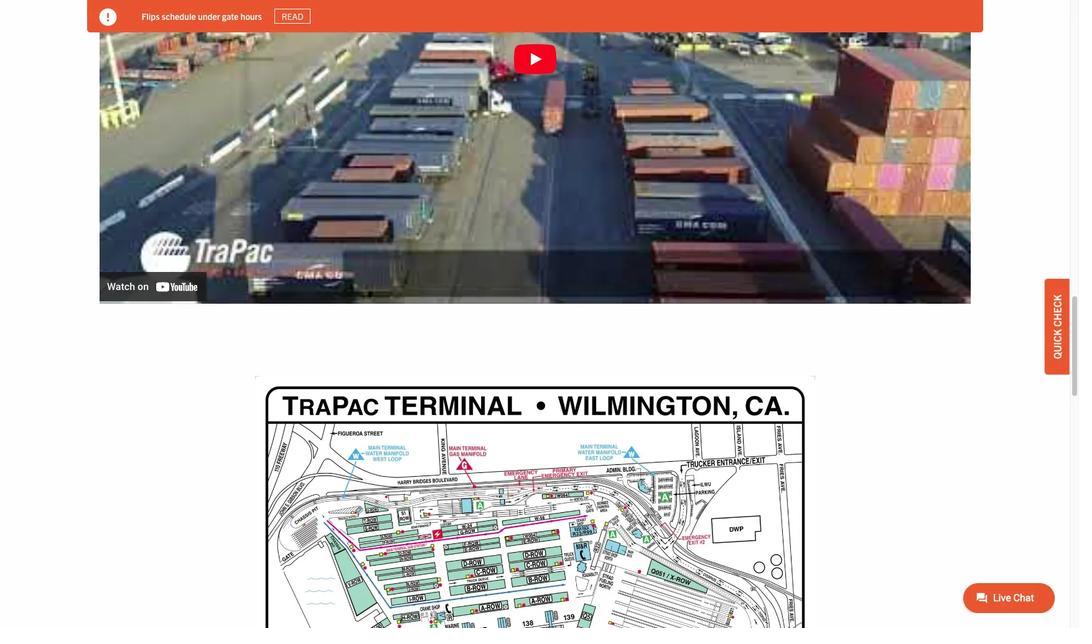 Task type: describe. For each thing, give the bounding box(es) containing it.
hours
[[241, 10, 262, 22]]

schedule
[[162, 10, 196, 22]]

gate
[[222, 10, 239, 22]]

solid image
[[99, 9, 117, 26]]

flips schedule under gate hours
[[142, 10, 262, 22]]

read
[[282, 11, 304, 22]]



Task type: locate. For each thing, give the bounding box(es) containing it.
quick
[[1052, 329, 1064, 359]]

quick check link
[[1045, 279, 1070, 374]]

flips
[[142, 10, 160, 22]]

quick check
[[1052, 294, 1064, 359]]

check
[[1052, 294, 1064, 327]]

read link
[[275, 9, 311, 24]]

under
[[198, 10, 220, 22]]



Task type: vqa. For each thing, say whether or not it's contained in the screenshot.
Quick Check
yes



